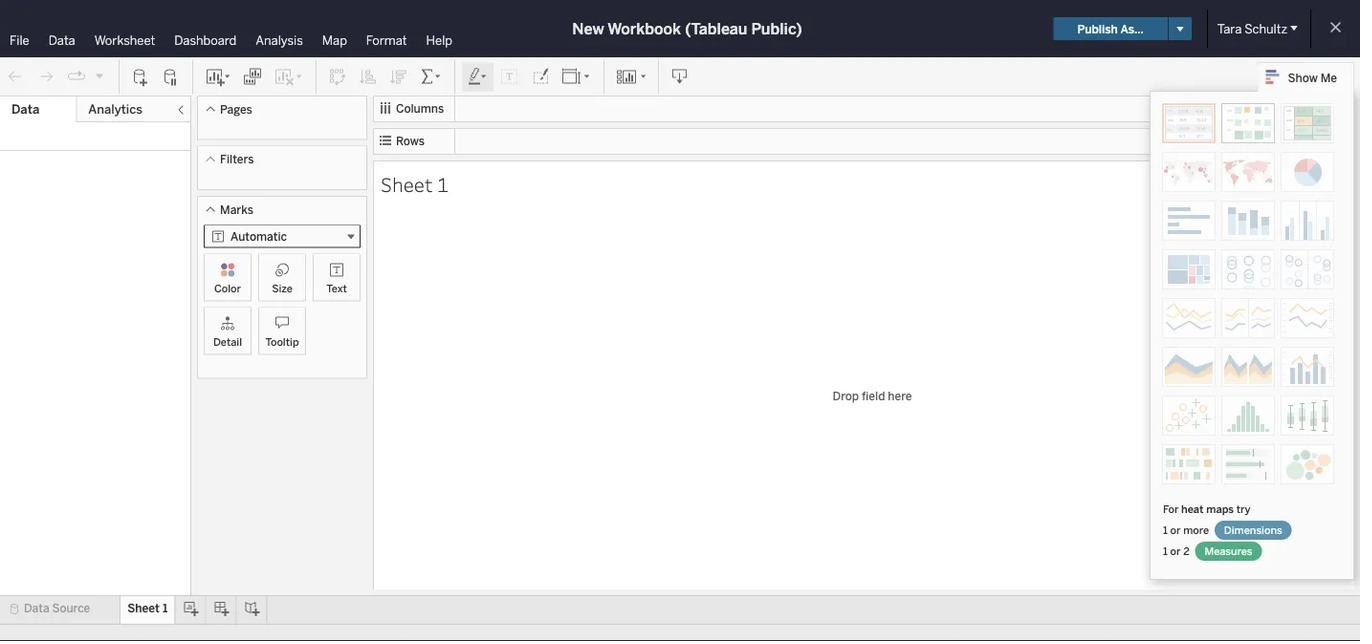 Task type: vqa. For each thing, say whether or not it's contained in the screenshot.
See All corresponding to Resumes
no



Task type: describe. For each thing, give the bounding box(es) containing it.
publish as... button
[[1054, 17, 1168, 40]]

new
[[572, 20, 604, 38]]

format workbook image
[[531, 67, 550, 87]]

sort descending image
[[389, 67, 408, 87]]

show labels image
[[500, 67, 519, 87]]

pages
[[220, 102, 252, 116]]

show
[[1288, 71, 1318, 84]]

1 or more
[[1163, 524, 1212, 537]]

0 vertical spatial data
[[48, 33, 75, 48]]

tooltip
[[265, 336, 299, 349]]

format
[[366, 33, 407, 48]]

worksheet
[[94, 33, 155, 48]]

drop field here
[[833, 389, 912, 403]]

analysis
[[256, 33, 303, 48]]

totals image
[[420, 67, 443, 87]]

measures
[[1205, 545, 1253, 558]]

workbook
[[608, 20, 681, 38]]

sort ascending image
[[359, 67, 378, 87]]

tara schultz
[[1218, 21, 1288, 36]]

1 vertical spatial sheet
[[127, 602, 160, 616]]

new data source image
[[131, 67, 150, 87]]

duplicate image
[[243, 67, 262, 87]]

heat
[[1181, 503, 1204, 516]]

new workbook (tableau public)
[[572, 20, 802, 38]]

replay animation image
[[67, 67, 86, 86]]

text
[[326, 282, 347, 295]]

new worksheet image
[[205, 67, 231, 87]]

marks
[[220, 203, 253, 217]]

1 horizontal spatial sheet
[[381, 171, 433, 197]]

size
[[272, 282, 293, 295]]

1 down the columns on the left top of the page
[[437, 171, 449, 197]]

as...
[[1121, 22, 1144, 36]]

undo image
[[6, 67, 25, 87]]

show/hide cards image
[[616, 67, 647, 87]]

schultz
[[1245, 21, 1288, 36]]

collapse image
[[175, 104, 187, 116]]

filters
[[220, 153, 254, 166]]

1 down for
[[1163, 524, 1168, 537]]

detail
[[213, 336, 242, 349]]



Task type: locate. For each thing, give the bounding box(es) containing it.
1 vertical spatial data
[[11, 102, 39, 117]]

2
[[1183, 545, 1190, 558]]

download image
[[671, 67, 690, 87]]

1 vertical spatial sheet 1
[[127, 602, 168, 616]]

maps
[[1206, 503, 1234, 516]]

map
[[322, 33, 347, 48]]

public)
[[751, 20, 802, 38]]

1 right source
[[163, 602, 168, 616]]

sheet right source
[[127, 602, 160, 616]]

or for 2
[[1170, 545, 1181, 558]]

field
[[862, 389, 885, 403]]

publish as...
[[1078, 22, 1144, 36]]

0 vertical spatial sheet 1
[[381, 171, 449, 197]]

rows
[[396, 134, 425, 148]]

highlight image
[[467, 67, 489, 87]]

sheet 1
[[381, 171, 449, 197], [127, 602, 168, 616]]

me
[[1321, 71, 1337, 84]]

pause auto updates image
[[162, 67, 181, 87]]

clear sheet image
[[274, 67, 304, 87]]

sheet 1 right source
[[127, 602, 168, 616]]

sheet
[[381, 171, 433, 197], [127, 602, 160, 616]]

data down undo icon
[[11, 102, 39, 117]]

analytics
[[88, 102, 142, 117]]

tara
[[1218, 21, 1242, 36]]

drop
[[833, 389, 859, 403]]

show me
[[1288, 71, 1337, 84]]

data left source
[[24, 602, 49, 616]]

1 or 2
[[1163, 545, 1192, 558]]

or
[[1170, 524, 1181, 537], [1170, 545, 1181, 558]]

dashboard
[[174, 33, 237, 48]]

here
[[888, 389, 912, 403]]

file
[[10, 33, 29, 48]]

swap rows and columns image
[[328, 67, 347, 87]]

source
[[52, 602, 90, 616]]

0 horizontal spatial sheet
[[127, 602, 160, 616]]

sheet 1 down rows
[[381, 171, 449, 197]]

1 left 2
[[1163, 545, 1168, 558]]

data up replay animation image at the top left of page
[[48, 33, 75, 48]]

or left 2
[[1170, 545, 1181, 558]]

help
[[426, 33, 452, 48]]

try
[[1236, 503, 1251, 516]]

fit image
[[561, 67, 592, 87]]

1 vertical spatial or
[[1170, 545, 1181, 558]]

data
[[48, 33, 75, 48], [11, 102, 39, 117], [24, 602, 49, 616]]

2 or from the top
[[1170, 545, 1181, 558]]

publish
[[1078, 22, 1118, 36]]

1 horizontal spatial sheet 1
[[381, 171, 449, 197]]

1 or from the top
[[1170, 524, 1181, 537]]

2 vertical spatial data
[[24, 602, 49, 616]]

dimensions
[[1224, 524, 1282, 537]]

show me button
[[1257, 62, 1354, 92]]

or left more on the bottom right
[[1170, 524, 1181, 537]]

(tableau
[[685, 20, 748, 38]]

for heat maps try
[[1163, 503, 1251, 516]]

replay animation image
[[94, 70, 105, 82]]

color
[[214, 282, 241, 295]]

or for more
[[1170, 524, 1181, 537]]

columns
[[396, 102, 444, 116]]

0 vertical spatial or
[[1170, 524, 1181, 537]]

data source
[[24, 602, 90, 616]]

redo image
[[36, 67, 55, 87]]

for
[[1163, 503, 1179, 516]]

sheet down rows
[[381, 171, 433, 197]]

0 vertical spatial sheet
[[381, 171, 433, 197]]

0 horizontal spatial sheet 1
[[127, 602, 168, 616]]

1
[[437, 171, 449, 197], [1163, 524, 1168, 537], [1163, 545, 1168, 558], [163, 602, 168, 616]]

more
[[1183, 524, 1209, 537]]



